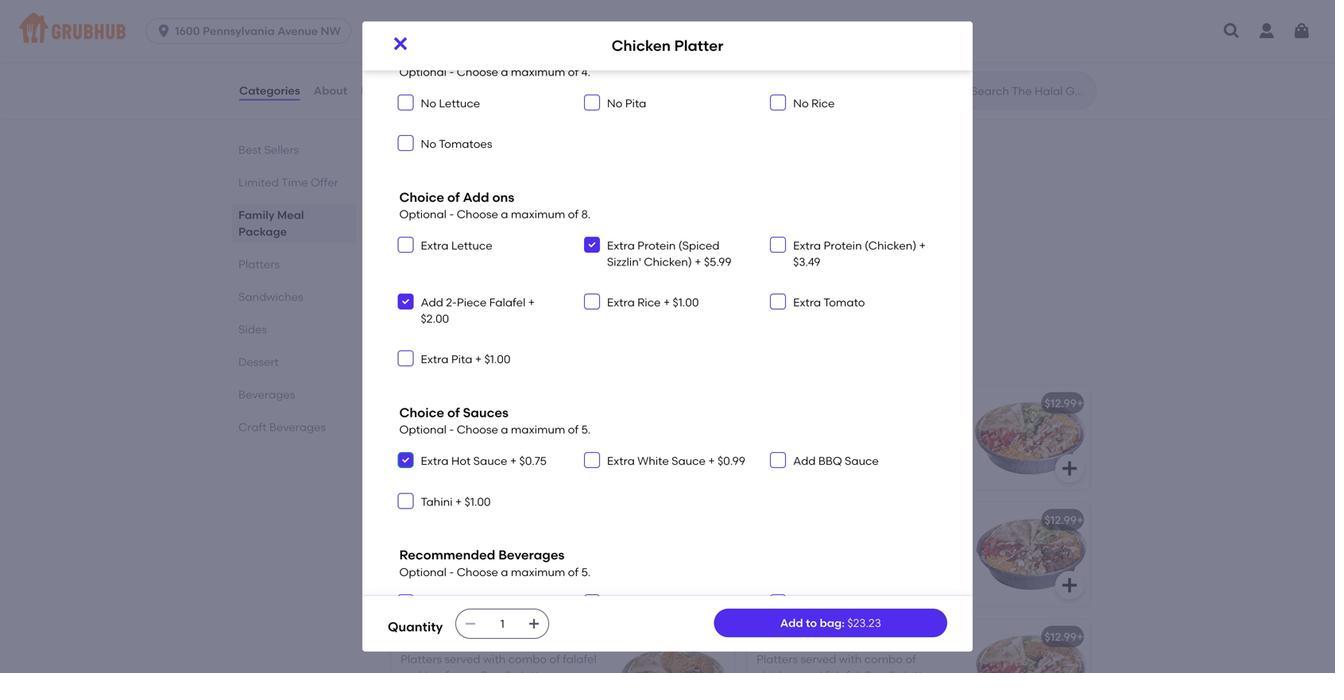 Task type: vqa. For each thing, say whether or not it's contained in the screenshot.


Task type: locate. For each thing, give the bounding box(es) containing it.
family meal package down limited
[[238, 208, 304, 238]]

4 optional from the top
[[399, 565, 447, 579]]

sauce. up add bbq sauce
[[860, 435, 895, 449]]

maximum inside choice of add ons optional - choose a maximum of 8.
[[511, 208, 565, 221]]

0 horizontal spatial $6.99
[[421, 613, 448, 626]]

falafel
[[489, 296, 526, 309], [401, 513, 438, 527], [468, 630, 506, 644], [815, 630, 853, 644]]

maximum inside recommended beverages optional - choose a maximum of 5.
[[511, 565, 565, 579]]

extra down sizzlin'
[[607, 296, 635, 309]]

4 choose from the top
[[457, 565, 498, 579]]

protein left "(chicken)"
[[824, 239, 862, 252]]

extra for extra protein (chicken) + $3.49
[[793, 239, 821, 252]]

extra hot sauce + $0.75
[[421, 454, 547, 468]]

1 iced from the left
[[648, 597, 671, 610]]

chicken for chicken & falafel platter
[[757, 630, 802, 644]]

3 - from the top
[[449, 423, 454, 437]]

extra for extra white sauce + $0.99
[[607, 454, 635, 468]]

$6.99 for mango iced tea + $6.99
[[892, 597, 919, 610]]

tea for mango iced tea
[[860, 597, 880, 610]]

3 optional from the top
[[399, 423, 447, 437]]

1 horizontal spatial rice
[[812, 97, 835, 110]]

a inside choice of add ons optional - choose a maximum of 8.
[[501, 208, 508, 221]]

tea for lychee iced tea
[[674, 597, 693, 610]]

gyro down hibiscus
[[428, 630, 454, 644]]

1 caramelized from the top
[[401, 50, 471, 63]]

0 horizontal spatial sauce
[[473, 454, 508, 468]]

platters
[[238, 258, 280, 271], [388, 348, 454, 369], [757, 419, 798, 433], [401, 422, 442, 436], [401, 536, 442, 549]]

meal down limited time offer
[[277, 208, 304, 222]]

2 horizontal spatial to
[[806, 616, 817, 630]]

beverages down dessert
[[238, 388, 295, 401]]

add inside add 2-piece falafel + $2.00
[[421, 296, 443, 309]]

svg image
[[1292, 21, 1312, 41], [391, 34, 410, 53], [401, 98, 411, 107], [401, 139, 411, 148], [774, 297, 783, 307], [704, 459, 723, 478], [1060, 576, 1079, 595], [528, 618, 541, 630]]

lettuce up the add
[[439, 97, 480, 110]]

protein
[[638, 239, 676, 252], [824, 239, 862, 252]]

2 horizontal spatial $6.99
[[892, 597, 919, 610]]

sauce. up input item quantity number field
[[509, 584, 544, 598]]

1 vertical spatial beef
[[401, 630, 425, 644]]

svg image for extra rice
[[587, 297, 597, 307]]

is
[[559, 72, 567, 86]]

1 sauce from the left
[[473, 454, 508, 468]]

protein for chicken)
[[638, 239, 676, 252]]

sauce right the hot
[[473, 454, 508, 468]]

2 horizontal spatial sauce
[[845, 454, 879, 468]]

we
[[530, 137, 546, 151]]

1 vertical spatial $1.00
[[485, 353, 511, 366]]

piece
[[457, 296, 487, 309]]

are
[[801, 419, 819, 433], [445, 422, 463, 436], [801, 451, 819, 465], [445, 454, 463, 468], [445, 536, 463, 549], [445, 568, 463, 582]]

&
[[457, 630, 466, 644], [804, 630, 813, 644]]

4.
[[581, 65, 591, 79]]

spiced sizzlin' chicken platter image
[[615, 0, 734, 26]]

chicken down spiced sizzlin' chicken platter image
[[612, 37, 671, 55]]

choice of sauces optional - choose a maximum of 5.
[[399, 405, 591, 437]]

1 vertical spatial pita
[[451, 353, 473, 366]]

5.
[[581, 423, 591, 437], [581, 565, 591, 579]]

0 vertical spatial onion
[[474, 50, 506, 63]]

1 vertical spatial hummus
[[508, 72, 556, 86]]

sauce
[[757, 435, 789, 449], [401, 438, 433, 452], [401, 552, 433, 565]]

protein up chicken) on the top
[[638, 239, 676, 252]]

0 vertical spatial caramelized
[[401, 50, 471, 63]]

0 vertical spatial rice
[[812, 97, 835, 110]]

1 horizontal spatial tea
[[860, 597, 880, 610]]

package down we
[[493, 175, 568, 195]]

2 vertical spatial meal
[[439, 223, 466, 237]]

1 horizontal spatial chicken
[[757, 630, 802, 644]]

meal left the ons
[[448, 175, 489, 195]]

1 vertical spatial caramelized
[[401, 72, 470, 86]]

0 vertical spatial meal
[[448, 175, 489, 195]]

2 beef from the top
[[401, 630, 425, 644]]

chicken down mango
[[757, 630, 802, 644]]

1 horizontal spatial protein
[[824, 239, 862, 252]]

beverages for craft
[[269, 420, 326, 434]]

and up the hot
[[436, 438, 457, 452]]

$6.99
[[705, 597, 733, 610], [892, 597, 919, 610], [421, 613, 448, 626]]

1 vertical spatial 5.
[[581, 565, 591, 579]]

2 sauce from the left
[[672, 454, 706, 468]]

and
[[401, 105, 422, 118], [792, 435, 813, 449], [436, 438, 457, 452], [797, 467, 819, 481], [441, 471, 463, 484], [436, 552, 457, 565], [441, 584, 463, 598]]

and down falafel platter
[[436, 552, 457, 565]]

1 maximum from the top
[[511, 65, 565, 79]]

extra left tomato
[[793, 296, 821, 309]]

caramelized inside caramelized onion hummus is made with 100% greek chickpeas and well-sautéed caramelized onions to add a sweet twist to the original hummus recipe we all love.
[[401, 72, 470, 86]]

0 horizontal spatial iced
[[648, 597, 671, 610]]

caramelized for caramelized onion hummus
[[401, 50, 471, 63]]

choose down sauces
[[457, 423, 498, 437]]

$1.00 down add 2-piece falafel + $2.00 at the top left
[[485, 353, 511, 366]]

1 vertical spatial gyro
[[428, 630, 454, 644]]

gyro
[[428, 400, 454, 413], [428, 630, 454, 644]]

pita up beef gyro platter
[[451, 353, 473, 366]]

lychee iced tea + $6.99
[[607, 597, 733, 610]]

chickpeas
[[526, 89, 582, 102]]

1 vertical spatial rice
[[638, 296, 661, 309]]

red down recommended beverages optional - choose a maximum of 5. in the left bottom of the page
[[488, 584, 506, 598]]

2-
[[446, 296, 457, 309]]

to down well-
[[439, 121, 450, 134]]

choose down recommended
[[457, 565, 498, 579]]

add 2-piece falafel + $2.00
[[421, 296, 535, 325]]

a up lemonade
[[501, 565, 508, 579]]

with
[[435, 89, 458, 102], [860, 419, 883, 433], [504, 422, 526, 436], [860, 451, 883, 465], [504, 454, 527, 468], [504, 536, 526, 549], [504, 568, 527, 582]]

Input item quantity number field
[[485, 610, 520, 638]]

extra left the hot
[[421, 454, 449, 468]]

family meal package down hummus
[[388, 175, 568, 195]]

1 optional from the top
[[399, 65, 447, 79]]

sauce for falafel platter
[[401, 552, 433, 565]]

1 horizontal spatial family meal package
[[388, 175, 568, 195]]

1 vertical spatial package
[[238, 225, 287, 238]]

beverages inside recommended beverages optional - choose a maximum of 5.
[[499, 547, 565, 563]]

hibiscus
[[421, 597, 466, 610]]

chicken
[[612, 37, 671, 55], [757, 630, 802, 644]]

pita down chicken platter
[[625, 97, 647, 110]]

extra rice + $1.00
[[607, 296, 699, 309]]

2 optional from the top
[[399, 208, 447, 221]]

beef
[[401, 400, 425, 413], [401, 630, 425, 644]]

add down mango
[[780, 616, 803, 630]]

choose up the deal
[[457, 208, 498, 221]]

0 vertical spatial choice
[[399, 190, 444, 205]]

$1.00 for extra rice + $1.00
[[673, 296, 699, 309]]

3 sauce from the left
[[845, 454, 879, 468]]

and down recommended
[[441, 584, 463, 598]]

extra tomato
[[793, 296, 865, 309]]

beef down hibiscus
[[401, 630, 425, 644]]

2 - from the top
[[449, 208, 454, 221]]

hummus inside caramelized onion hummus is made with 100% greek chickpeas and well-sautéed caramelized onions to add a sweet twist to the original hummus recipe we all love.
[[508, 72, 556, 86]]

extra
[[421, 239, 449, 252], [607, 239, 635, 252], [793, 239, 821, 252], [607, 296, 635, 309], [793, 296, 821, 309], [421, 353, 449, 366], [421, 454, 449, 468], [607, 454, 635, 468]]

package down limited
[[238, 225, 287, 238]]

a inside remove from order optional - choose a maximum of 4.
[[501, 65, 508, 79]]

optional down recommended
[[399, 565, 447, 579]]

avenue
[[278, 24, 318, 38]]

two for falafel platter
[[529, 568, 549, 582]]

1 vertical spatial chicken
[[757, 630, 802, 644]]

maximum up chickpeas
[[511, 65, 565, 79]]

iced right lychee
[[648, 597, 671, 610]]

falafel right piece
[[489, 296, 526, 309]]

protein inside extra protein (spiced sizzlin' chicken)
[[638, 239, 676, 252]]

protein inside extra protein (chicken) + $3.49
[[824, 239, 862, 252]]

1 horizontal spatial iced
[[834, 597, 858, 610]]

a down the ons
[[501, 208, 508, 221]]

0 horizontal spatial rice
[[638, 296, 661, 309]]

no
[[421, 97, 436, 110], [607, 97, 623, 110], [793, 97, 809, 110], [421, 137, 436, 151]]

caramelized for caramelized onion hummus is made with 100% greek chickpeas and well-sautéed caramelized onions to add a sweet twist to the original hummus recipe we all love.
[[401, 72, 470, 86]]

3 choose from the top
[[457, 423, 498, 437]]

add up $2.00
[[421, 296, 443, 309]]

tea up the $23.23
[[860, 597, 880, 610]]

svg image
[[1223, 21, 1242, 41], [156, 23, 172, 39], [587, 98, 597, 107], [774, 98, 783, 107], [401, 240, 411, 250], [587, 240, 597, 250], [774, 240, 783, 250], [401, 297, 411, 307], [587, 297, 597, 307], [401, 354, 411, 363], [401, 455, 411, 465], [587, 455, 597, 465], [774, 455, 783, 465], [1060, 459, 1079, 478], [401, 496, 411, 506], [704, 576, 723, 595], [464, 618, 477, 630]]

svg image for extra hot sauce
[[401, 455, 411, 465]]

sauce.
[[860, 435, 895, 449], [504, 438, 539, 452], [865, 467, 901, 481], [509, 471, 544, 484], [504, 552, 539, 565], [509, 584, 544, 598]]

iced up bag:
[[834, 597, 858, 610]]

platters up sandwiches
[[238, 258, 280, 271]]

0 vertical spatial chicken
[[612, 37, 671, 55]]

svg image for extra lettuce
[[401, 240, 411, 250]]

caramelized onion hummus image
[[615, 39, 734, 143]]

sauce for extra hot sauce
[[473, 454, 508, 468]]

choose down caramelized onion hummus
[[457, 65, 498, 79]]

& down 'hibiscus lemonade + $6.99'
[[457, 630, 466, 644]]

1 vertical spatial meal
[[277, 208, 304, 222]]

0 vertical spatial 5.
[[581, 423, 591, 437]]

choice for choice of add ons
[[399, 190, 444, 205]]

svg image for extra pita
[[401, 354, 411, 363]]

1 tea from the left
[[674, 597, 693, 610]]

2 iced from the left
[[834, 597, 858, 610]]

0 vertical spatial package
[[493, 175, 568, 195]]

family
[[388, 175, 444, 195], [238, 208, 275, 222], [401, 223, 437, 237]]

two down choice of sauces optional - choose a maximum of 5.
[[529, 454, 549, 468]]

0 horizontal spatial chicken
[[612, 37, 671, 55]]

about button
[[313, 62, 348, 119]]

0 horizontal spatial protein
[[638, 239, 676, 252]]

beverages for recommended
[[499, 547, 565, 563]]

caramelized
[[401, 50, 471, 63], [401, 72, 470, 86]]

order
[[485, 47, 522, 63]]

chicken for chicken platter
[[612, 37, 671, 55]]

platter down tahini + $1.00
[[441, 513, 478, 527]]

platter down spiced sizzlin' chicken platter image
[[674, 37, 724, 55]]

extra left white
[[607, 454, 635, 468]]

maximum down the ons
[[511, 208, 565, 221]]

pita
[[625, 97, 647, 110], [451, 353, 473, 366]]

1 choice from the top
[[399, 190, 444, 205]]

falafel platter
[[401, 513, 478, 527]]

extra inside extra protein (spiced sizzlin' chicken)
[[607, 239, 635, 252]]

0 horizontal spatial package
[[238, 225, 287, 238]]

tea up the beef gyro & falafel platter image
[[674, 597, 693, 610]]

0 horizontal spatial tea
[[674, 597, 693, 610]]

extra up $3.49
[[793, 239, 821, 252]]

4 maximum from the top
[[511, 565, 565, 579]]

of
[[568, 65, 579, 79], [447, 190, 460, 205], [568, 208, 579, 221], [447, 405, 460, 421], [568, 423, 579, 437], [568, 565, 579, 579]]

choice
[[399, 190, 444, 205], [399, 405, 444, 421]]

svg image for add bbq sauce
[[774, 455, 783, 465]]

a right the add
[[477, 121, 484, 134]]

are up tahini + $1.00
[[445, 454, 463, 468]]

all
[[548, 137, 561, 151]]

family meal deal
[[401, 223, 494, 237]]

a down order
[[501, 65, 508, 79]]

-
[[449, 65, 454, 79], [449, 208, 454, 221], [449, 423, 454, 437], [449, 565, 454, 579]]

falafel platter image
[[615, 503, 734, 606]]

choice for choice of sauces
[[399, 405, 444, 421]]

2 & from the left
[[804, 630, 813, 644]]

0 vertical spatial beef
[[401, 400, 425, 413]]

0 vertical spatial family meal package
[[388, 175, 568, 195]]

falafel down tahini on the bottom left of page
[[401, 513, 438, 527]]

ons
[[492, 190, 514, 205]]

& down add to bag: $23.23 at the bottom
[[804, 630, 813, 644]]

2 choice from the top
[[399, 405, 444, 421]]

1 & from the left
[[457, 630, 466, 644]]

meal
[[448, 175, 489, 195], [277, 208, 304, 222], [439, 223, 466, 237]]

beef gyro platter image
[[615, 386, 734, 489]]

meal up 'extra lettuce'
[[439, 223, 466, 237]]

0 vertical spatial pita
[[625, 97, 647, 110]]

1600
[[175, 24, 200, 38]]

maximum up lemonade
[[511, 565, 565, 579]]

2 vertical spatial family
[[401, 223, 437, 237]]

red up lemonade
[[483, 552, 501, 565]]

2 protein from the left
[[824, 239, 862, 252]]

1 vertical spatial lettuce
[[451, 239, 493, 252]]

maximum inside remove from order optional - choose a maximum of 4.
[[511, 65, 565, 79]]

add inside choice of add ons optional - choose a maximum of 8.
[[463, 190, 489, 205]]

svg image for no pita
[[587, 98, 597, 107]]

family down original
[[388, 175, 444, 195]]

2 gyro from the top
[[428, 630, 454, 644]]

hummus for caramelized onion hummus
[[509, 50, 557, 63]]

1 horizontal spatial sauce
[[672, 454, 706, 468]]

maximum up $0.75
[[511, 423, 565, 437]]

sauce right bbq
[[845, 454, 879, 468]]

svg image inside the 1600 pennsylvania avenue nw button
[[156, 23, 172, 39]]

platters down falafel platter
[[401, 536, 442, 549]]

0 vertical spatial gyro
[[428, 400, 454, 413]]

add left the ons
[[463, 190, 489, 205]]

platters for falafel platter
[[401, 568, 442, 582]]

choice up family meal deal
[[399, 190, 444, 205]]

1600 pennsylvania avenue nw
[[175, 24, 341, 38]]

optional inside recommended beverages optional - choose a maximum of 5.
[[399, 565, 447, 579]]

tea
[[674, 597, 693, 610], [860, 597, 880, 610]]

optional up family meal deal
[[399, 208, 447, 221]]

0 vertical spatial hummus
[[509, 50, 557, 63]]

recommended beverages optional - choose a maximum of 5.
[[399, 547, 591, 579]]

svg image for no rice
[[774, 98, 783, 107]]

the
[[563, 121, 581, 134]]

beverages
[[238, 388, 295, 401], [269, 420, 326, 434], [499, 547, 565, 563]]

sauces for beef gyro platter
[[401, 471, 439, 484]]

time
[[281, 176, 308, 189]]

svg image for extra white sauce
[[587, 455, 597, 465]]

1 5. from the top
[[581, 423, 591, 437]]

platters up add bbq sauce
[[757, 419, 798, 433]]

0 vertical spatial $1.00
[[673, 296, 699, 309]]

beef down extra pita + $1.00
[[401, 400, 425, 413]]

1 vertical spatial beverages
[[269, 420, 326, 434]]

hummus for caramelized onion hummus is made with 100% greek chickpeas and well-sautéed caramelized onions to add a sweet twist to the original hummus recipe we all love.
[[508, 72, 556, 86]]

0 horizontal spatial pita
[[451, 353, 473, 366]]

best
[[238, 143, 262, 157]]

two up 'hibiscus lemonade + $6.99'
[[529, 568, 549, 582]]

lemonade
[[469, 597, 527, 610]]

a down sauces
[[501, 423, 508, 437]]

limited
[[238, 176, 279, 189]]

1 horizontal spatial &
[[804, 630, 813, 644]]

sauces up tahini on the bottom left of page
[[401, 471, 439, 484]]

family down limited
[[238, 208, 275, 222]]

sauce. right bbq
[[865, 467, 901, 481]]

a
[[501, 65, 508, 79], [477, 121, 484, 134], [501, 208, 508, 221], [501, 423, 508, 437], [501, 565, 508, 579]]

svg image for extra protein (chicken)
[[774, 240, 783, 250]]

- inside choice of sauces optional - choose a maximum of 5.
[[449, 423, 454, 437]]

beverages right 'craft'
[[269, 420, 326, 434]]

1 beef from the top
[[401, 400, 425, 413]]

1 - from the top
[[449, 65, 454, 79]]

2 vertical spatial beverages
[[499, 547, 565, 563]]

platter down the $23.23
[[855, 630, 893, 644]]

$5.99
[[704, 255, 732, 269]]

2 choose from the top
[[457, 208, 498, 221]]

$1.00
[[673, 296, 699, 309], [485, 353, 511, 366], [465, 495, 491, 509]]

rice
[[812, 97, 835, 110], [638, 296, 661, 309]]

extra down family meal deal
[[421, 239, 449, 252]]

extra down $2.00
[[421, 353, 449, 366]]

$1.00 right tahini on the bottom left of page
[[465, 495, 491, 509]]

+ inside extra protein (chicken) + $3.49
[[919, 239, 926, 252]]

1 vertical spatial choice
[[399, 405, 444, 421]]

svg image for tahini
[[401, 496, 411, 506]]

family up 'extra lettuce'
[[401, 223, 437, 237]]

platters down recommended
[[401, 568, 442, 582]]

lettuce
[[439, 97, 480, 110], [451, 239, 493, 252]]

falafel inside add 2-piece falafel + $2.00
[[489, 296, 526, 309]]

mango
[[793, 597, 831, 610]]

+ inside 'hibiscus lemonade + $6.99'
[[530, 597, 536, 610]]

greek
[[491, 89, 524, 102]]

$12.99 for chicken & falafel platter image
[[1045, 630, 1077, 644]]

to
[[439, 121, 450, 134], [549, 121, 560, 134], [806, 616, 817, 630]]

choose inside recommended beverages optional - choose a maximum of 5.
[[457, 565, 498, 579]]

onion inside caramelized onion hummus is made with 100% greek chickpeas and well-sautéed caramelized onions to add a sweet twist to the original hummus recipe we all love.
[[473, 72, 505, 86]]

- down recommended
[[449, 565, 454, 579]]

extra inside extra protein (chicken) + $3.49
[[793, 239, 821, 252]]

1 horizontal spatial $6.99
[[705, 597, 733, 610]]

hibiscus lemonade + $6.99
[[421, 597, 536, 626]]

1600 pennsylvania avenue nw button
[[146, 18, 358, 44]]

1 vertical spatial onion
[[473, 72, 505, 86]]

2 maximum from the top
[[511, 208, 565, 221]]

gyro left sauces
[[428, 400, 454, 413]]

3 maximum from the top
[[511, 423, 565, 437]]

4 - from the top
[[449, 565, 454, 579]]

no for no rice
[[793, 97, 809, 110]]

1 gyro from the top
[[428, 400, 454, 413]]

pennsylvania
[[203, 24, 275, 38]]

sauces for falafel platter
[[401, 584, 439, 598]]

protein for $3.49
[[824, 239, 862, 252]]

platters left the hot
[[401, 454, 442, 468]]

platters
[[757, 451, 798, 465], [401, 454, 442, 468], [401, 568, 442, 582]]

platters right the $0.99
[[757, 451, 798, 465]]

0 horizontal spatial family meal package
[[238, 208, 304, 238]]

0 horizontal spatial &
[[457, 630, 466, 644]]

5. inside choice of sauces optional - choose a maximum of 5.
[[581, 423, 591, 437]]

optional down beef gyro platter
[[399, 423, 447, 437]]

1 protein from the left
[[638, 239, 676, 252]]

$1.00 down chicken) on the top
[[673, 296, 699, 309]]

and inside caramelized onion hummus is made with 100% greek chickpeas and well-sautéed caramelized onions to add a sweet twist to the original hummus recipe we all love.
[[401, 105, 422, 118]]

sauce
[[473, 454, 508, 468], [672, 454, 706, 468], [845, 454, 879, 468]]

rice for no
[[812, 97, 835, 110]]

sauces up quantity
[[401, 584, 439, 598]]

$12.99 + for chicken & beef gyro platter image
[[1045, 513, 1084, 527]]

sauce for beef gyro platter
[[401, 438, 433, 452]]

tomato
[[824, 296, 865, 309]]

served
[[821, 419, 857, 433], [465, 422, 501, 436], [822, 451, 858, 465], [466, 454, 502, 468], [465, 536, 501, 549], [466, 568, 502, 582]]

white
[[908, 419, 938, 433], [552, 422, 581, 436], [908, 451, 937, 465], [552, 454, 581, 468], [552, 536, 581, 549], [552, 568, 581, 582]]

2 caramelized from the top
[[401, 72, 470, 86]]

chicken platter
[[612, 37, 724, 55]]

choice inside choice of add ons optional - choose a maximum of 8.
[[399, 190, 444, 205]]

hot
[[451, 454, 471, 468]]

no for no lettuce
[[421, 97, 436, 110]]

0 vertical spatial lettuce
[[439, 97, 480, 110]]

2 5. from the top
[[581, 565, 591, 579]]

1 horizontal spatial pita
[[625, 97, 647, 110]]

- inside remove from order optional - choose a maximum of 4.
[[449, 65, 454, 79]]

$12.99 + for the beef gyro & falafel platter image
[[689, 630, 728, 644]]

and down the hot
[[441, 471, 463, 484]]

iced for lychee
[[648, 597, 671, 610]]

1 horizontal spatial package
[[493, 175, 568, 195]]

platter
[[674, 37, 724, 55], [457, 400, 494, 413], [441, 513, 478, 527], [508, 630, 546, 644], [855, 630, 893, 644]]

choice inside choice of sauces optional - choose a maximum of 5.
[[399, 405, 444, 421]]

2 tea from the left
[[860, 597, 880, 610]]

add for add bbq sauce
[[793, 454, 816, 468]]

1 vertical spatial family
[[238, 208, 275, 222]]

$12.99 for chicken & beef gyro platter image
[[1045, 513, 1077, 527]]

1 choose from the top
[[457, 65, 498, 79]]



Task type: describe. For each thing, give the bounding box(es) containing it.
mango iced tea + $6.99
[[793, 597, 919, 610]]

100%
[[461, 89, 488, 102]]

extra for extra protein (spiced sizzlin' chicken)
[[607, 239, 635, 252]]

extra for extra pita + $1.00
[[421, 353, 449, 366]]

dessert
[[238, 355, 279, 369]]

platters down $2.00
[[388, 348, 454, 369]]

from
[[453, 47, 482, 63]]

chicken & falafel platter
[[757, 630, 893, 644]]

lettuce for ons
[[451, 239, 493, 252]]

red up add bbq sauce
[[839, 435, 857, 449]]

tahini
[[421, 495, 453, 509]]

choice of add ons optional - choose a maximum of 8.
[[399, 190, 591, 221]]

sauce. up $0.75
[[504, 438, 539, 452]]

8.
[[581, 208, 591, 221]]

onions
[[401, 121, 436, 134]]

recipe
[[493, 137, 527, 151]]

$12.99 + for the chicken platter image
[[1045, 397, 1084, 410]]

sides
[[238, 323, 267, 336]]

iced for mango
[[834, 597, 858, 610]]

maximum inside choice of sauces optional - choose a maximum of 5.
[[511, 423, 565, 437]]

red up extra hot sauce + $0.75
[[483, 438, 501, 452]]

no tomatoes
[[421, 137, 492, 151]]

are down recommended
[[445, 568, 463, 582]]

platter down extra pita + $1.00
[[457, 400, 494, 413]]

sauce. up lemonade
[[504, 552, 539, 565]]

original
[[401, 137, 441, 151]]

rice for extra
[[638, 296, 661, 309]]

sauces right the $0.99
[[757, 467, 795, 481]]

2 vertical spatial $1.00
[[465, 495, 491, 509]]

gyro for &
[[428, 630, 454, 644]]

beef gyro & falafel platter
[[401, 630, 546, 644]]

sandwiches
[[238, 290, 303, 304]]

beef for beef gyro & falafel platter
[[401, 630, 425, 644]]

no pita
[[607, 97, 647, 110]]

svg image for 1600 pennsylvania avenue nw
[[156, 23, 172, 39]]

lettuce for optional
[[439, 97, 480, 110]]

a inside choice of sauces optional - choose a maximum of 5.
[[501, 423, 508, 437]]

two right add bbq sauce
[[886, 451, 906, 465]]

optional inside choice of sauces optional - choose a maximum of 5.
[[399, 423, 447, 437]]

sauce. down $0.75
[[509, 471, 544, 484]]

- inside choice of add ons optional - choose a maximum of 8.
[[449, 208, 454, 221]]

and right the $0.99
[[797, 467, 819, 481]]

best sellers
[[238, 143, 299, 157]]

+ $5.99
[[692, 255, 732, 269]]

svg image for extra protein (spiced sizzlin' chicken)
[[587, 240, 597, 250]]

sauces
[[463, 405, 509, 421]]

tomatoes
[[439, 137, 492, 151]]

(spiced
[[679, 239, 720, 252]]

beef gyro & falafel platter image
[[615, 619, 734, 673]]

and up add bbq sauce
[[792, 435, 813, 449]]

craft beverages
[[238, 420, 326, 434]]

of inside remove from order optional - choose a maximum of 4.
[[568, 65, 579, 79]]

made
[[401, 89, 433, 102]]

main navigation navigation
[[0, 0, 1335, 62]]

platter down lemonade
[[508, 630, 546, 644]]

add for add to bag: $23.23
[[780, 616, 803, 630]]

are right the $0.99
[[801, 451, 819, 465]]

$0.99
[[718, 454, 746, 468]]

choose inside choice of add ons optional - choose a maximum of 8.
[[457, 208, 498, 221]]

package inside family meal package
[[238, 225, 287, 238]]

(chicken)
[[865, 239, 917, 252]]

white
[[638, 454, 669, 468]]

extra for extra rice + $1.00
[[607, 296, 635, 309]]

gyro for platter
[[428, 400, 454, 413]]

$5.79
[[697, 50, 725, 63]]

extra for extra lettuce
[[421, 239, 449, 252]]

extra for extra tomato
[[793, 296, 821, 309]]

Search The Halal Guys (Dupont Circle, DC) search field
[[970, 83, 1091, 99]]

platters are served with one white sauce and one red sauce. regular platters are served with two white sauces and one red sauce. for falafel platter
[[401, 536, 584, 598]]

deal
[[469, 223, 494, 237]]

$6.99 for lychee iced tea + $6.99
[[705, 597, 733, 610]]

beef for beef gyro platter
[[401, 400, 425, 413]]

add
[[452, 121, 474, 134]]

regular for beef gyro platter
[[542, 438, 584, 452]]

chicken & beef gyro platter image
[[971, 503, 1091, 606]]

choose inside choice of sauces optional - choose a maximum of 5.
[[457, 423, 498, 437]]

falafel down bag:
[[815, 630, 853, 644]]

extra protein (chicken) + $3.49
[[793, 239, 926, 269]]

are down falafel platter
[[445, 536, 463, 549]]

extra protein (spiced sizzlin' chicken)
[[607, 239, 720, 269]]

$23.23
[[848, 616, 881, 630]]

platters for beef gyro platter
[[401, 454, 442, 468]]

of inside recommended beverages optional - choose a maximum of 5.
[[568, 565, 579, 579]]

meal inside button
[[439, 223, 466, 237]]

spiced sizzlin' chicken sandwich image
[[971, 0, 1091, 26]]

well-
[[425, 105, 450, 118]]

red down extra hot sauce + $0.75
[[488, 471, 506, 484]]

no lettuce
[[421, 97, 480, 110]]

a inside recommended beverages optional - choose a maximum of 5.
[[501, 565, 508, 579]]

$6.99 inside 'hibiscus lemonade + $6.99'
[[421, 613, 448, 626]]

5. inside recommended beverages optional - choose a maximum of 5.
[[581, 565, 591, 579]]

pita for no
[[625, 97, 647, 110]]

falafel down 'hibiscus lemonade + $6.99'
[[468, 630, 506, 644]]

extra pita + $1.00
[[421, 353, 511, 366]]

- inside recommended beverages optional - choose a maximum of 5.
[[449, 565, 454, 579]]

1 vertical spatial family meal package
[[238, 208, 304, 238]]

hummus
[[444, 137, 491, 151]]

no for no tomatoes
[[421, 137, 436, 151]]

+ inside add 2-piece falafel + $2.00
[[528, 296, 535, 309]]

quantity
[[388, 619, 443, 635]]

caramelized
[[497, 105, 564, 118]]

categories button
[[238, 62, 301, 119]]

extra lettuce
[[421, 239, 493, 252]]

remove from order optional - choose a maximum of 4.
[[399, 47, 591, 79]]

are down beef gyro platter
[[445, 422, 463, 436]]

0 horizontal spatial to
[[439, 121, 450, 134]]

optional inside remove from order optional - choose a maximum of 4.
[[399, 65, 447, 79]]

bbq
[[819, 454, 842, 468]]

$1.00 for extra pita + $1.00
[[485, 353, 511, 366]]

$2.00
[[421, 312, 449, 325]]

add bbq sauce
[[793, 454, 879, 468]]

craft
[[238, 420, 267, 434]]

twist
[[521, 121, 547, 134]]

sellers
[[264, 143, 299, 157]]

chicken)
[[644, 255, 692, 269]]

chicken platter image
[[971, 386, 1091, 489]]

add for add 2-piece falafel + $2.00
[[421, 296, 443, 309]]

choose inside remove from order optional - choose a maximum of 4.
[[457, 65, 498, 79]]

with inside caramelized onion hummus is made with 100% greek chickpeas and well-sautéed caramelized onions to add a sweet twist to the original hummus recipe we all love.
[[435, 89, 458, 102]]

remove
[[399, 47, 450, 63]]

svg image inside the main navigation navigation
[[1292, 21, 1312, 41]]

offer
[[311, 176, 338, 189]]

$12.99 for the chicken platter image
[[1045, 397, 1077, 410]]

recommended
[[399, 547, 495, 563]]

categories
[[239, 84, 300, 97]]

add to bag: $23.23
[[780, 616, 881, 630]]

family meal deal button
[[391, 213, 734, 316]]

extra for extra hot sauce + $0.75
[[421, 454, 449, 468]]

two for beef gyro platter
[[529, 454, 549, 468]]

0 vertical spatial family
[[388, 175, 444, 195]]

platters down beef gyro platter
[[401, 422, 442, 436]]

0 vertical spatial beverages
[[238, 388, 295, 401]]

reviews button
[[360, 62, 406, 119]]

platters are served with one white sauce and one red sauce. regular platters are served with two white sauces and one red sauce. for beef gyro platter
[[401, 422, 584, 484]]

are up bbq
[[801, 419, 819, 433]]

family inside button
[[401, 223, 437, 237]]

family meal deal image
[[615, 213, 734, 316]]

bag:
[[820, 616, 845, 630]]

sweet
[[487, 121, 519, 134]]

1 horizontal spatial to
[[549, 121, 560, 134]]

onion for caramelized onion hummus is made with 100% greek chickpeas and well-sautéed caramelized onions to add a sweet twist to the original hummus recipe we all love.
[[473, 72, 505, 86]]

caramelized onion hummus
[[401, 50, 557, 63]]

regular for falafel platter
[[542, 552, 584, 565]]

no rice
[[793, 97, 835, 110]]

sauce for extra white sauce
[[672, 454, 706, 468]]

tahini + $1.00
[[421, 495, 491, 509]]

$0.75
[[519, 454, 547, 468]]

pita for extra
[[451, 353, 473, 366]]

a inside caramelized onion hummus is made with 100% greek chickpeas and well-sautéed caramelized onions to add a sweet twist to the original hummus recipe we all love.
[[477, 121, 484, 134]]

sizzlin'
[[607, 255, 641, 269]]

no for no pita
[[607, 97, 623, 110]]

svg image for add 2-piece falafel
[[401, 297, 411, 307]]

red right bbq
[[844, 467, 862, 481]]

chicken & falafel platter image
[[971, 619, 1091, 673]]

extra white sauce + $0.99
[[607, 454, 746, 468]]

nw
[[321, 24, 341, 38]]

onion for caramelized onion hummus
[[474, 50, 506, 63]]

family inside family meal package
[[238, 208, 275, 222]]

about
[[314, 84, 347, 97]]

$12.99 + for chicken & falafel platter image
[[1045, 630, 1084, 644]]

lychee
[[607, 597, 645, 610]]

$12.99 for the beef gyro & falafel platter image
[[689, 630, 721, 644]]

optional inside choice of add ons optional - choose a maximum of 8.
[[399, 208, 447, 221]]

meal inside family meal package
[[277, 208, 304, 222]]

sautéed
[[450, 105, 494, 118]]

love.
[[563, 137, 588, 151]]



